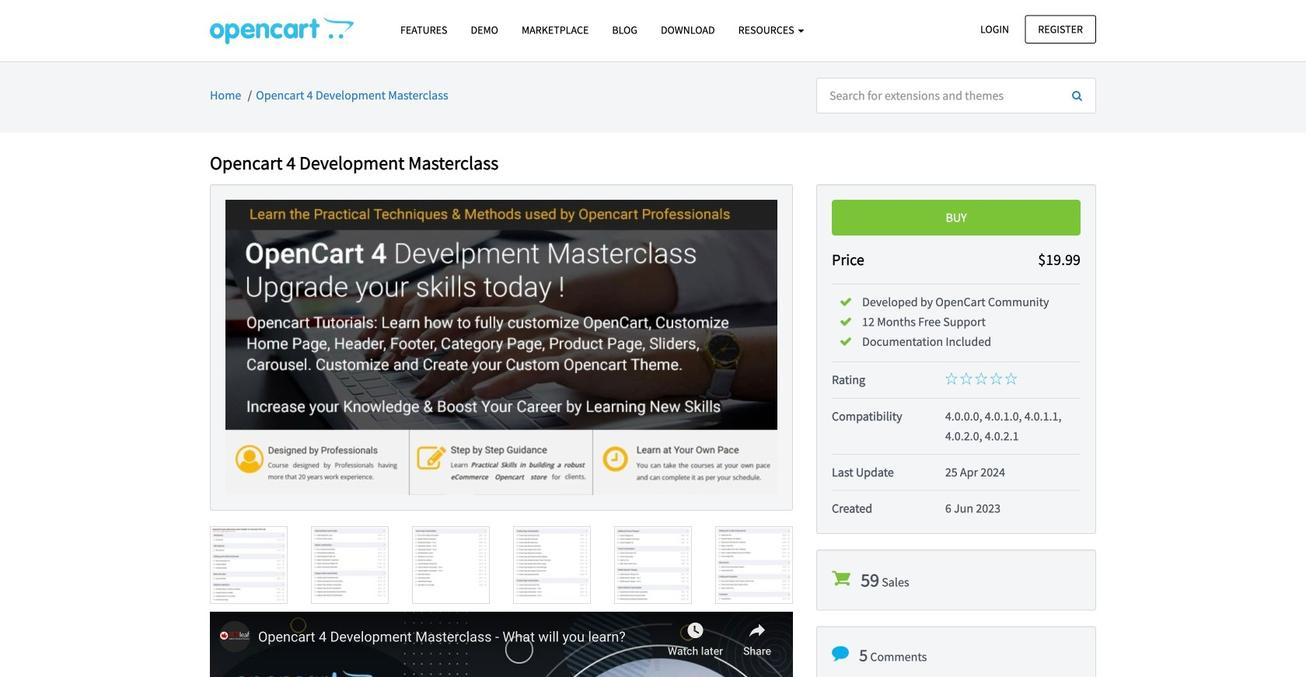 Task type: locate. For each thing, give the bounding box(es) containing it.
opencart - opencart 4 development masterclass image
[[210, 16, 354, 44]]

0 horizontal spatial star light o image
[[960, 373, 973, 385]]

0 horizontal spatial star light o image
[[946, 373, 958, 385]]

1 horizontal spatial star light o image
[[990, 373, 1003, 385]]

1 horizontal spatial star light o image
[[975, 373, 988, 385]]

2 star light o image from the left
[[990, 373, 1003, 385]]

2 horizontal spatial star light o image
[[1005, 373, 1018, 385]]

cart mini image
[[832, 569, 851, 588]]

star light o image
[[946, 373, 958, 385], [990, 373, 1003, 385]]

star light o image
[[960, 373, 973, 385], [975, 373, 988, 385], [1005, 373, 1018, 385]]

3 star light o image from the left
[[1005, 373, 1018, 385]]



Task type: describe. For each thing, give the bounding box(es) containing it.
Search for extensions and themes text field
[[817, 78, 1060, 114]]

comment image
[[832, 646, 849, 663]]

1 star light o image from the left
[[960, 373, 973, 385]]

search image
[[1072, 90, 1083, 101]]

opencart 4 development masterclass image
[[226, 200, 778, 495]]

1 star light o image from the left
[[946, 373, 958, 385]]

2 star light o image from the left
[[975, 373, 988, 385]]



Task type: vqa. For each thing, say whether or not it's contained in the screenshot.
the cart mini image
yes



